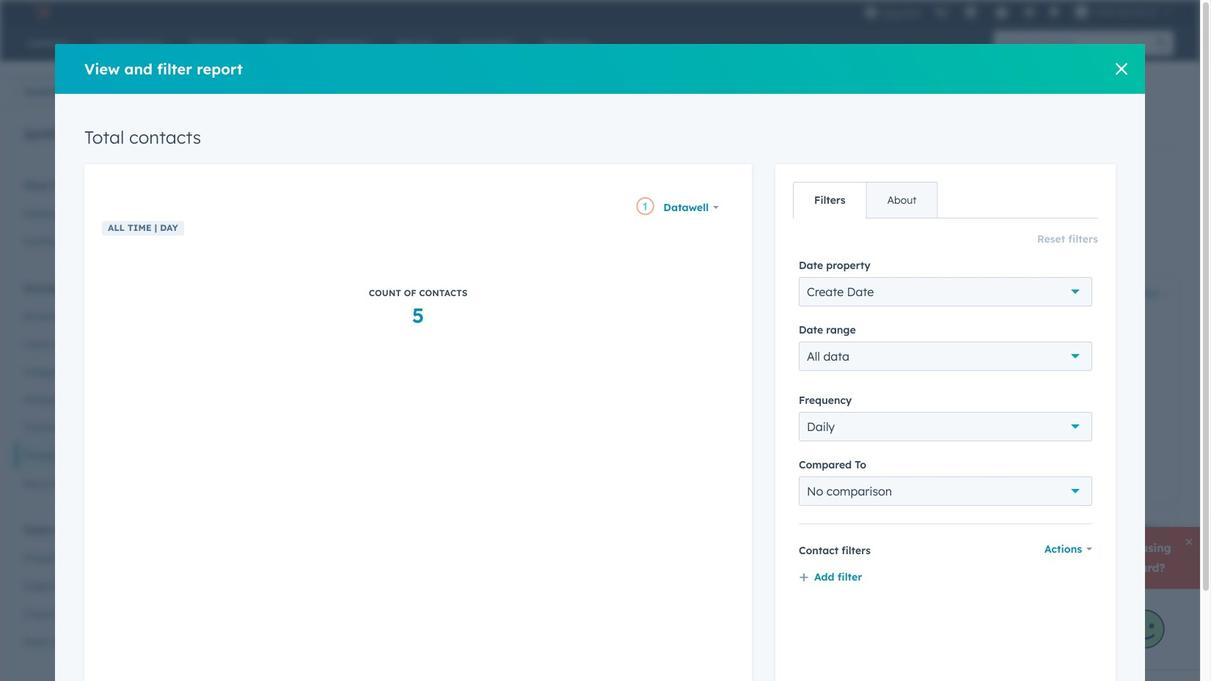 Task type: vqa. For each thing, say whether or not it's contained in the screenshot.
DIALOG
yes



Task type: describe. For each thing, give the bounding box(es) containing it.
data management element
[[15, 522, 153, 656]]



Task type: locate. For each thing, give the bounding box(es) containing it.
dialog
[[55, 44, 1146, 682]]

marketplaces image
[[965, 7, 978, 20]]

account setup element
[[15, 280, 153, 498]]

interactive chart image
[[222, 599, 1168, 682]]

tab list
[[793, 182, 938, 219]]

close image
[[1116, 63, 1128, 75]]

terry turtle image
[[1076, 5, 1089, 18]]

your preferences element
[[15, 177, 153, 256]]

navigation
[[214, 112, 603, 148]]

menu
[[858, 0, 1183, 23]]

Search HubSpot search field
[[994, 31, 1149, 56]]



